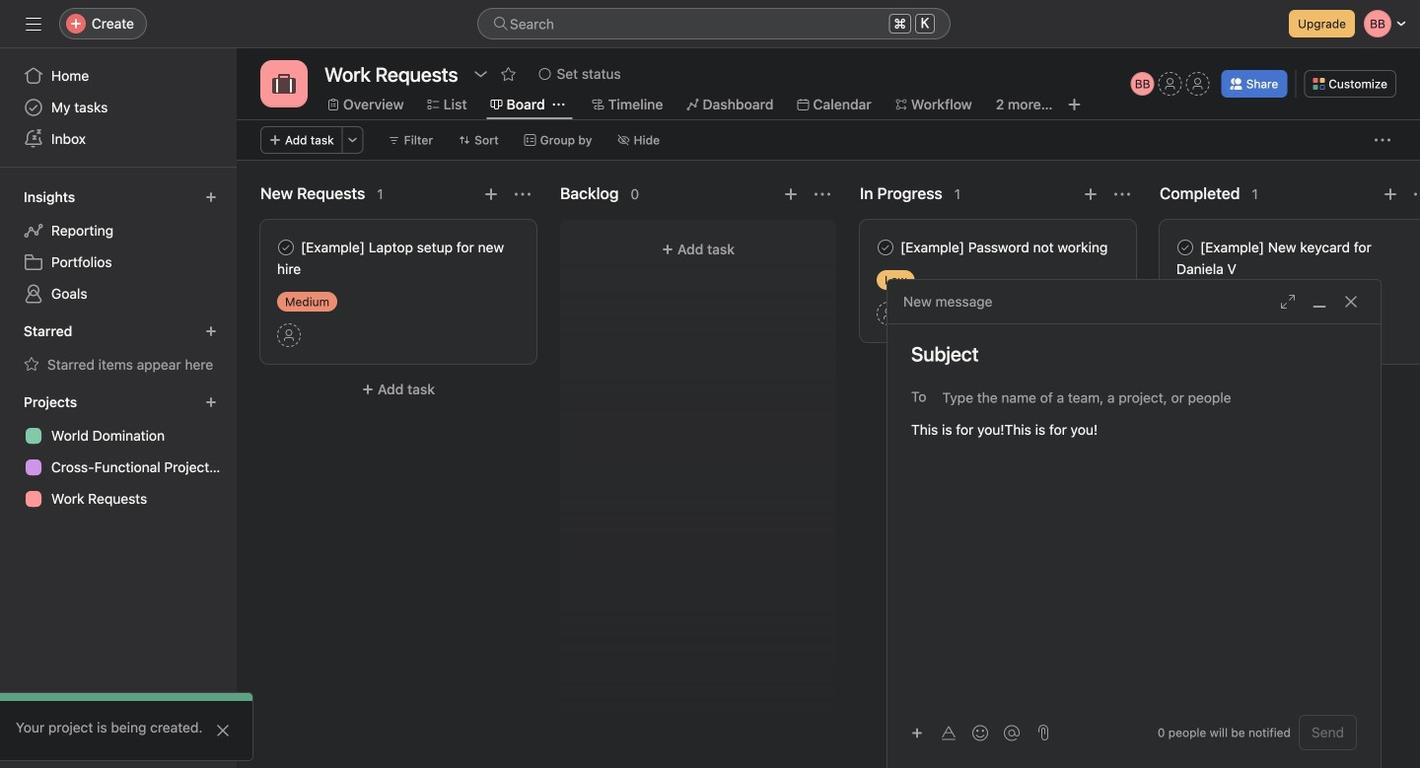 Task type: describe. For each thing, give the bounding box(es) containing it.
Search tasks, projects, and more text field
[[477, 8, 951, 39]]

add items to starred image
[[205, 325, 217, 337]]

mark complete checkbox for add task icon
[[1174, 236, 1197, 259]]

3 add task image from the left
[[1083, 186, 1099, 202]]

insert an object image
[[911, 727, 923, 739]]

1 horizontal spatial close image
[[1343, 294, 1359, 310]]

mark complete image for add task icon
[[1174, 236, 1197, 259]]

1 add task image from the left
[[483, 186, 499, 202]]

Add subject text field
[[888, 340, 1381, 368]]

manage project members image
[[1131, 72, 1155, 96]]

0 horizontal spatial more actions image
[[347, 134, 359, 146]]

more section actions image for 1st add task image from right
[[1114, 186, 1130, 202]]

mark complete checkbox for 1st add task image from left
[[274, 236, 298, 259]]

new insights image
[[205, 191, 217, 203]]

more section actions image for second add task image from the right
[[815, 186, 830, 202]]

new project or portfolio image
[[205, 396, 217, 408]]

2 add task image from the left
[[783, 186, 799, 202]]

more section actions image
[[515, 186, 531, 202]]

mark complete image for 1st add task image from right
[[874, 236, 897, 259]]

add tab image
[[1067, 97, 1082, 112]]

Mark complete checkbox
[[874, 236, 897, 259]]

1 horizontal spatial more actions image
[[1375, 132, 1391, 148]]

expand popout to full screen image
[[1280, 294, 1296, 310]]

global element
[[0, 48, 237, 167]]

minimize image
[[1312, 294, 1328, 310]]



Task type: vqa. For each thing, say whether or not it's contained in the screenshot.
the left Mark complete option
yes



Task type: locate. For each thing, give the bounding box(es) containing it.
1 horizontal spatial mark complete image
[[1174, 236, 1197, 259]]

None text field
[[320, 56, 463, 92]]

projects element
[[0, 385, 237, 519]]

2 mark complete image from the left
[[1174, 236, 1197, 259]]

2 mark complete checkbox from the left
[[1174, 236, 1197, 259]]

mark complete image
[[874, 236, 897, 259], [1174, 236, 1197, 259]]

close image
[[1343, 294, 1359, 310], [215, 723, 231, 739]]

1 horizontal spatial more section actions image
[[1114, 186, 1130, 202]]

show options image
[[473, 66, 489, 82]]

2 more section actions image from the left
[[1114, 186, 1130, 202]]

2 horizontal spatial add task image
[[1083, 186, 1099, 202]]

tab actions image
[[553, 99, 565, 110]]

1 more section actions image from the left
[[815, 186, 830, 202]]

None field
[[477, 8, 951, 39]]

add task image
[[1383, 186, 1399, 202]]

more section actions image for add task icon
[[1414, 186, 1420, 202]]

more section actions image
[[815, 186, 830, 202], [1114, 186, 1130, 202], [1414, 186, 1420, 202]]

0 horizontal spatial close image
[[215, 723, 231, 739]]

3 more section actions image from the left
[[1414, 186, 1420, 202]]

dialog
[[888, 280, 1381, 768]]

1 horizontal spatial add task image
[[783, 186, 799, 202]]

hide sidebar image
[[26, 16, 41, 32]]

toolbar
[[903, 718, 1030, 747]]

briefcase image
[[272, 72, 296, 96]]

Mark complete checkbox
[[274, 236, 298, 259], [1174, 236, 1197, 259]]

add to starred image
[[501, 66, 516, 82]]

more actions image
[[1375, 132, 1391, 148], [347, 134, 359, 146]]

Type the name of a team, a project, or people text field
[[942, 386, 1346, 409]]

2 horizontal spatial more section actions image
[[1414, 186, 1420, 202]]

0 horizontal spatial mark complete checkbox
[[274, 236, 298, 259]]

at mention image
[[1004, 725, 1020, 741]]

1 horizontal spatial mark complete checkbox
[[1174, 236, 1197, 259]]

insights element
[[0, 179, 237, 314]]

0 vertical spatial close image
[[1343, 294, 1359, 310]]

mark complete image
[[274, 236, 298, 259]]

1 mark complete checkbox from the left
[[274, 236, 298, 259]]

0 horizontal spatial more section actions image
[[815, 186, 830, 202]]

add task image
[[483, 186, 499, 202], [783, 186, 799, 202], [1083, 186, 1099, 202]]

starred element
[[0, 314, 237, 385]]

0 horizontal spatial add task image
[[483, 186, 499, 202]]

1 mark complete image from the left
[[874, 236, 897, 259]]

1 vertical spatial close image
[[215, 723, 231, 739]]

0 horizontal spatial mark complete image
[[874, 236, 897, 259]]



